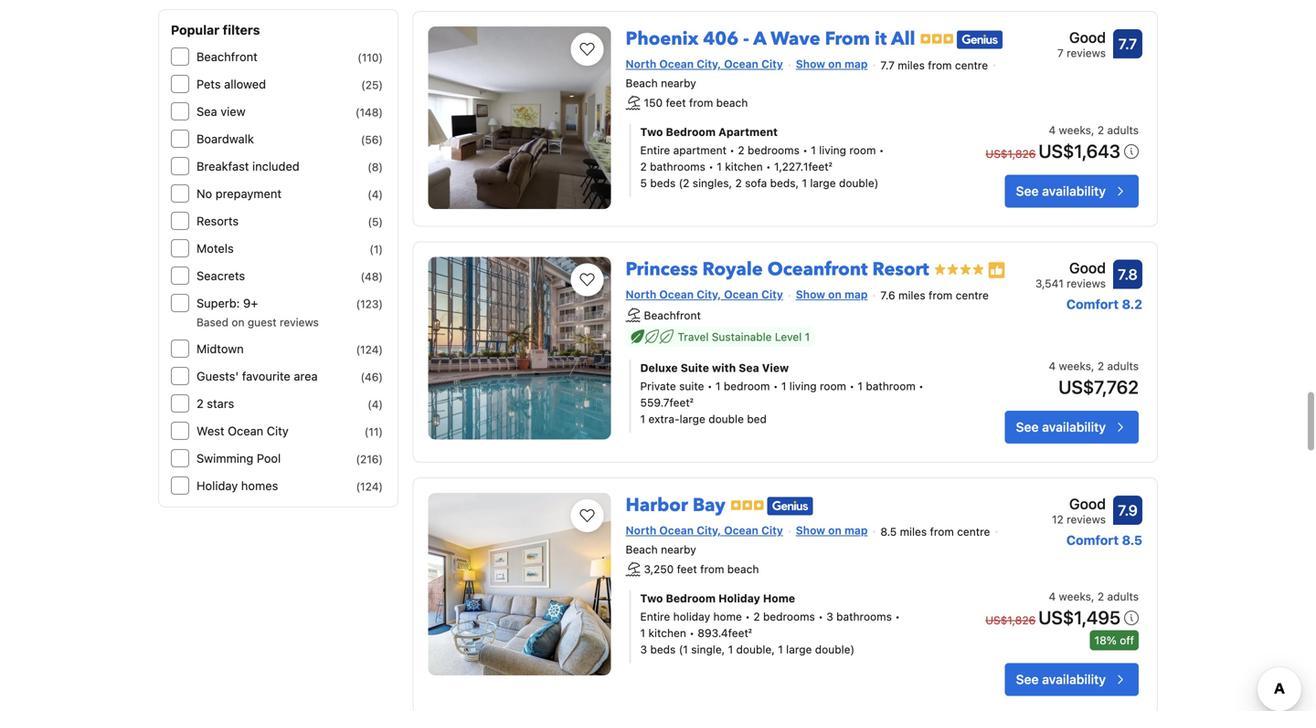 Task type: locate. For each thing, give the bounding box(es) containing it.
1 up singles,
[[717, 160, 722, 173]]

kitchen inside two bedroom holiday home entire holiday home • 2 bedrooms • 3 bathrooms • 1 kitchen • 893.4feet² 3 beds (1 single, 1 double, 1 large double)
[[648, 627, 686, 640]]

beach inside "8.5 miles from centre beach nearby"
[[626, 544, 658, 556]]

1 vertical spatial beach
[[626, 544, 658, 556]]

1 adults from the top
[[1107, 124, 1139, 136]]

0 vertical spatial centre
[[955, 59, 988, 72]]

0 vertical spatial show on map
[[796, 58, 868, 70]]

0 vertical spatial weeks
[[1059, 124, 1091, 136]]

2 availability from the top
[[1042, 420, 1106, 435]]

0 horizontal spatial 8.5
[[880, 526, 897, 539]]

2 weeks from the top
[[1059, 360, 1091, 373]]

2 vertical spatial show on map
[[796, 525, 868, 537]]

0 vertical spatial sea
[[196, 105, 217, 118]]

0 horizontal spatial 7.7
[[880, 59, 895, 72]]

(4)
[[368, 188, 383, 201], [368, 398, 383, 411]]

1 north from the top
[[626, 58, 656, 70]]

1 vertical spatial room
[[820, 380, 846, 393]]

two down "3,250"
[[640, 592, 663, 605]]

availability down the 18%
[[1042, 672, 1106, 688]]

reviews up comfort 8.2
[[1067, 277, 1106, 290]]

bedroom inside two bedroom holiday home entire holiday home • 2 bedrooms • 3 bathrooms • 1 kitchen • 893.4feet² 3 beds (1 single, 1 double, 1 large double)
[[666, 592, 716, 605]]

adults
[[1107, 124, 1139, 136], [1107, 360, 1139, 373], [1107, 591, 1139, 603]]

home
[[763, 592, 795, 605]]

beach up "3,250"
[[626, 544, 658, 556]]

(4) down (8)
[[368, 188, 383, 201]]

1 vertical spatial show
[[796, 288, 825, 301]]

two bedroom apartment entire apartment • 2 bedrooms • 1 living room • 2 bathrooms • 1 kitchen • 1,227.1feet² 5 beds (2 singles, 2 sofa beds, 1 large double)
[[640, 125, 884, 189]]

harbor bay link
[[626, 486, 725, 519]]

see availability link for a
[[1005, 175, 1139, 208]]

1 vertical spatial see availability link
[[1005, 411, 1139, 444]]

adults up off
[[1107, 591, 1139, 603]]

sea view
[[196, 105, 246, 118]]

good inside good 12 reviews
[[1069, 496, 1106, 513]]

city, for 406
[[697, 58, 721, 70]]

apartment
[[673, 144, 727, 157]]

adults up us$7,762
[[1107, 360, 1139, 373]]

ocean
[[659, 58, 694, 70], [724, 58, 758, 70], [659, 288, 694, 301], [724, 288, 758, 301], [228, 425, 263, 438], [659, 525, 694, 537], [724, 525, 758, 537]]

1 horizontal spatial 8.5
[[1122, 533, 1142, 548]]

beachfront up travel
[[644, 309, 701, 322]]

harbor bay image
[[428, 494, 611, 676]]

see availability down the 18%
[[1016, 672, 1106, 688]]

see availability down us$7,762
[[1016, 420, 1106, 435]]

north for phoenix 406 - a wave from it all
[[626, 58, 656, 70]]

sustainable
[[712, 331, 772, 344]]

2 vertical spatial large
[[786, 644, 812, 656]]

ocean down the -
[[724, 58, 758, 70]]

miles inside "8.5 miles from centre beach nearby"
[[900, 526, 927, 539]]

entire up "5"
[[640, 144, 670, 157]]

entire
[[640, 144, 670, 157], [640, 611, 670, 624]]

weeks up us$1,643
[[1059, 124, 1091, 136]]

see availability link
[[1005, 175, 1139, 208], [1005, 411, 1139, 444], [1005, 664, 1139, 697]]

city down phoenix 406 - a wave from it all
[[761, 58, 783, 70]]

1 horizontal spatial bathrooms
[[836, 611, 892, 624]]

miles inside 7.7 miles from centre beach nearby
[[898, 59, 925, 72]]

centre left '7'
[[955, 59, 988, 72]]

2 vertical spatial see availability link
[[1005, 664, 1139, 697]]

comfort
[[1066, 297, 1119, 312], [1066, 533, 1119, 548]]

feet for harbor
[[677, 563, 697, 576]]

3 good from the top
[[1069, 496, 1106, 513]]

0 vertical spatial 7.7
[[1118, 35, 1137, 53]]

8.5 inside "8.5 miles from centre beach nearby"
[[880, 526, 897, 539]]

show on map for a
[[796, 58, 868, 70]]

2 city, from the top
[[697, 288, 721, 301]]

included
[[252, 159, 300, 173]]

good left scored 7.7 element
[[1069, 29, 1106, 46]]

3,541
[[1035, 277, 1064, 290]]

(8)
[[368, 161, 383, 174]]

2 4 from the top
[[1049, 360, 1056, 373]]

0 vertical spatial comfort
[[1066, 297, 1119, 312]]

see for resort
[[1016, 420, 1039, 435]]

home
[[713, 611, 742, 624]]

1 comfort from the top
[[1066, 297, 1119, 312]]

adults for phoenix 406 - a wave from it all
[[1107, 124, 1139, 136]]

0 horizontal spatial kitchen
[[648, 627, 686, 640]]

bed
[[747, 413, 767, 426]]

from for 8.5
[[930, 526, 954, 539]]

entire left 'holiday'
[[640, 611, 670, 624]]

, up us$1,643
[[1091, 124, 1094, 136]]

sea
[[196, 105, 217, 118], [739, 362, 759, 375]]

2 vertical spatial adults
[[1107, 591, 1139, 603]]

2 (4) from the top
[[368, 398, 383, 411]]

2 vertical spatial good
[[1069, 496, 1106, 513]]

0 vertical spatial availability
[[1042, 184, 1106, 199]]

2 north from the top
[[626, 288, 656, 301]]

2 vertical spatial ,
[[1091, 591, 1094, 603]]

show
[[796, 58, 825, 70], [796, 288, 825, 301], [796, 525, 825, 537]]

large down 1,227.1feet²
[[810, 177, 836, 189]]

room inside deluxe suite with sea view private suite • 1 bedroom • 1 living room • 1 bathroom • 559.7feet² 1 extra-large double bed
[[820, 380, 846, 393]]

(1)
[[369, 243, 383, 256]]

double,
[[736, 644, 775, 656]]

2 vertical spatial city,
[[697, 525, 721, 537]]

2 , from the top
[[1091, 360, 1094, 373]]

3 availability from the top
[[1042, 672, 1106, 688]]

2 good from the top
[[1069, 259, 1106, 277]]

0 vertical spatial show
[[796, 58, 825, 70]]

feet right "3,250"
[[677, 563, 697, 576]]

good for princess royale oceanfront resort
[[1069, 259, 1106, 277]]

all
[[891, 27, 915, 52]]

4 weeks , 2 adults
[[1049, 124, 1139, 136], [1049, 591, 1139, 603]]

beds
[[650, 177, 676, 189], [650, 644, 676, 656]]

(1
[[679, 644, 688, 656]]

2 nearby from the top
[[661, 544, 696, 556]]

0 vertical spatial beds
[[650, 177, 676, 189]]

weeks up us$7,762
[[1059, 360, 1091, 373]]

bedroom for phoenix
[[666, 125, 716, 138]]

1 vertical spatial good
[[1069, 259, 1106, 277]]

2 us$1,826 from the top
[[985, 614, 1036, 627]]

2
[[1097, 124, 1104, 136], [738, 144, 744, 157], [640, 160, 647, 173], [735, 177, 742, 189], [1097, 360, 1104, 373], [196, 397, 204, 411], [1097, 591, 1104, 603], [753, 611, 760, 624]]

1 horizontal spatial beachfront
[[644, 309, 701, 322]]

north ocean city, ocean city for royale
[[626, 288, 783, 301]]

genius discounts available at this property. image
[[957, 31, 1003, 49], [957, 31, 1003, 49], [767, 498, 813, 516], [767, 498, 813, 516]]

allowed
[[224, 77, 266, 91]]

1 down view
[[781, 380, 786, 393]]

1 vertical spatial living
[[789, 380, 817, 393]]

2 vertical spatial availability
[[1042, 672, 1106, 688]]

kitchen
[[725, 160, 763, 173], [648, 627, 686, 640]]

2 see availability link from the top
[[1005, 411, 1139, 444]]

1 vertical spatial 4
[[1049, 360, 1056, 373]]

2 vertical spatial show
[[796, 525, 825, 537]]

2 see availability from the top
[[1016, 420, 1106, 435]]

double)
[[839, 177, 879, 189], [815, 644, 855, 656]]

1 vertical spatial feet
[[677, 563, 697, 576]]

1 vertical spatial bedroom
[[666, 592, 716, 605]]

on for harbor bay
[[828, 525, 842, 537]]

bathrooms inside "two bedroom apartment entire apartment • 2 bedrooms • 1 living room • 2 bathrooms • 1 kitchen • 1,227.1feet² 5 beds (2 singles, 2 sofa beds, 1 large double)"
[[650, 160, 705, 173]]

beach
[[716, 96, 748, 109], [727, 563, 759, 576]]

0 vertical spatial map
[[844, 58, 868, 70]]

popular
[[171, 22, 220, 37]]

4 down 3,541
[[1049, 360, 1056, 373]]

7.7 miles from centre beach nearby
[[626, 59, 988, 89]]

1 vertical spatial entire
[[640, 611, 670, 624]]

0 vertical spatial north ocean city, ocean city
[[626, 58, 783, 70]]

us$1,826 left us$1,643
[[986, 147, 1036, 160]]

0 vertical spatial bathrooms
[[650, 160, 705, 173]]

nearby inside 7.7 miles from centre beach nearby
[[661, 77, 696, 89]]

nearby inside "8.5 miles from centre beach nearby"
[[661, 544, 696, 556]]

availability down us$7,762
[[1042, 420, 1106, 435]]

, up us$1,495
[[1091, 591, 1094, 603]]

good for harbor bay
[[1069, 496, 1106, 513]]

1 beach from the top
[[626, 77, 658, 89]]

1 north ocean city, ocean city from the top
[[626, 58, 783, 70]]

1 , from the top
[[1091, 124, 1094, 136]]

two for phoenix
[[640, 125, 663, 138]]

1 vertical spatial bedrooms
[[763, 611, 815, 624]]

adults up us$1,643
[[1107, 124, 1139, 136]]

2 vertical spatial north ocean city, ocean city
[[626, 525, 783, 537]]

large down 559.7feet²
[[680, 413, 705, 426]]

weeks for phoenix 406 - a wave from it all
[[1059, 124, 1091, 136]]

1 horizontal spatial 7.7
[[1118, 35, 1137, 53]]

1 (4) from the top
[[368, 188, 383, 201]]

0 vertical spatial ,
[[1091, 124, 1094, 136]]

holiday up home
[[718, 592, 760, 605]]

0 vertical spatial beach
[[716, 96, 748, 109]]

3 north from the top
[[626, 525, 656, 537]]

2 see from the top
[[1016, 420, 1039, 435]]

breakfast included
[[196, 159, 300, 173]]

1 (124) from the top
[[356, 344, 383, 356]]

0 vertical spatial 4 weeks , 2 adults
[[1049, 124, 1139, 136]]

1 nearby from the top
[[661, 77, 696, 89]]

beds inside two bedroom holiday home entire holiday home • 2 bedrooms • 3 bathrooms • 1 kitchen • 893.4feet² 3 beds (1 single, 1 double, 1 large double)
[[650, 644, 676, 656]]

1 vertical spatial sea
[[739, 362, 759, 375]]

nearby up "3,250"
[[661, 544, 696, 556]]

2 vertical spatial see
[[1016, 672, 1039, 688]]

1 vertical spatial 4 weeks , 2 adults
[[1049, 591, 1139, 603]]

good up comfort 8.2
[[1069, 259, 1106, 277]]

1 good from the top
[[1069, 29, 1106, 46]]

1 vertical spatial adults
[[1107, 360, 1139, 373]]

centre inside 7.7 miles from centre beach nearby
[[955, 59, 988, 72]]

1 city, from the top
[[697, 58, 721, 70]]

(25)
[[361, 79, 383, 91]]

1 horizontal spatial kitchen
[[725, 160, 763, 173]]

reviews inside good 12 reviews
[[1067, 514, 1106, 527]]

north ocean city, ocean city down the royale
[[626, 288, 783, 301]]

2 right home
[[753, 611, 760, 624]]

miles for harbor bay
[[900, 526, 927, 539]]

availability down us$1,643
[[1042, 184, 1106, 199]]

4 up us$1,643
[[1049, 124, 1056, 136]]

2 show from the top
[[796, 288, 825, 301]]

nearby up 150 feet from beach
[[661, 77, 696, 89]]

from inside "8.5 miles from centre beach nearby"
[[930, 526, 954, 539]]

0 vertical spatial holiday
[[196, 479, 238, 493]]

1 vertical spatial north ocean city, ocean city
[[626, 288, 783, 301]]

show on map down oceanfront
[[796, 288, 868, 301]]

3 weeks from the top
[[1059, 591, 1091, 603]]

1 two from the top
[[640, 125, 663, 138]]

2 vertical spatial centre
[[957, 526, 990, 539]]

,
[[1091, 124, 1094, 136], [1091, 360, 1094, 373], [1091, 591, 1094, 603]]

comfort down good 3,541 reviews
[[1066, 297, 1119, 312]]

4 for phoenix 406 - a wave from it all
[[1049, 124, 1056, 136]]

2 up us$1,495
[[1097, 591, 1104, 603]]

7.7 down it
[[880, 59, 895, 72]]

5
[[640, 177, 647, 189]]

1 vertical spatial beachfront
[[644, 309, 701, 322]]

0 vertical spatial two
[[640, 125, 663, 138]]

2 beds from the top
[[650, 644, 676, 656]]

homes
[[241, 479, 278, 493]]

from for 150
[[689, 96, 713, 109]]

150
[[644, 96, 663, 109]]

nearby
[[661, 77, 696, 89], [661, 544, 696, 556]]

4 weeks , 2 adults up us$1,643
[[1049, 124, 1139, 136]]

406
[[703, 27, 739, 52]]

a
[[753, 27, 766, 52]]

two
[[640, 125, 663, 138], [640, 592, 663, 605]]

1 vertical spatial two
[[640, 592, 663, 605]]

north ocean city, ocean city for bay
[[626, 525, 783, 537]]

(124) for holiday homes
[[356, 481, 383, 494]]

weeks
[[1059, 124, 1091, 136], [1059, 360, 1091, 373], [1059, 591, 1091, 603]]

bedrooms inside two bedroom holiday home entire holiday home • 2 bedrooms • 3 bathrooms • 1 kitchen • 893.4feet² 3 beds (1 single, 1 double, 1 large double)
[[763, 611, 815, 624]]

4 for harbor bay
[[1049, 591, 1056, 603]]

0 vertical spatial (4)
[[368, 188, 383, 201]]

good element
[[1057, 27, 1106, 49], [1035, 257, 1106, 279], [1052, 494, 1106, 516]]

kitchen inside "two bedroom apartment entire apartment • 2 bedrooms • 1 living room • 2 bathrooms • 1 kitchen • 1,227.1feet² 5 beds (2 singles, 2 sofa beds, 1 large double)"
[[725, 160, 763, 173]]

3,250
[[644, 563, 674, 576]]

2 down the apartment
[[738, 144, 744, 157]]

city for phoenix
[[761, 58, 783, 70]]

0 vertical spatial us$1,826
[[986, 147, 1036, 160]]

suite
[[681, 362, 709, 375]]

1 down 893.4feet²
[[728, 644, 733, 656]]

room inside "two bedroom apartment entire apartment • 2 bedrooms • 1 living room • 2 bathrooms • 1 kitchen • 1,227.1feet² 5 beds (2 singles, 2 sofa beds, 1 large double)"
[[849, 144, 876, 157]]

two inside "two bedroom apartment entire apartment • 2 bedrooms • 1 living room • 2 bathrooms • 1 kitchen • 1,227.1feet² 5 beds (2 singles, 2 sofa beds, 1 large double)"
[[640, 125, 663, 138]]

(2
[[679, 177, 689, 189]]

beach up home
[[727, 563, 759, 576]]

0 vertical spatial beach
[[626, 77, 658, 89]]

1 horizontal spatial 3
[[826, 611, 833, 624]]

8.5 miles from centre beach nearby
[[626, 526, 990, 556]]

princess royale oceanfront resort image
[[428, 257, 611, 440]]

city up pool
[[267, 425, 289, 438]]

double) right beds,
[[839, 177, 879, 189]]

city, for royale
[[697, 288, 721, 301]]

centre inside "8.5 miles from centre beach nearby"
[[957, 526, 990, 539]]

1 vertical spatial see availability
[[1016, 420, 1106, 435]]

favourite
[[242, 370, 290, 383]]

1 vertical spatial (4)
[[368, 398, 383, 411]]

2 entire from the top
[[640, 611, 670, 624]]

3 north ocean city, ocean city from the top
[[626, 525, 783, 537]]

1 vertical spatial show on map
[[796, 288, 868, 301]]

0 vertical spatial large
[[810, 177, 836, 189]]

1 vertical spatial weeks
[[1059, 360, 1091, 373]]

city, for bay
[[697, 525, 721, 537]]

1 weeks from the top
[[1059, 124, 1091, 136]]

availability
[[1042, 184, 1106, 199], [1042, 420, 1106, 435], [1042, 672, 1106, 688]]

1 vertical spatial ,
[[1091, 360, 1094, 373]]

good element left scored 7.7 element
[[1057, 27, 1106, 49]]

room down the two bedroom apartment link
[[849, 144, 876, 157]]

swimming
[[196, 452, 253, 466]]

ocean down phoenix
[[659, 58, 694, 70]]

beach up the apartment
[[716, 96, 748, 109]]

beach up 150
[[626, 77, 658, 89]]

reviews up comfort 8.5
[[1067, 514, 1106, 527]]

bedrooms
[[748, 144, 800, 157], [763, 611, 815, 624]]

7.7 inside 7.7 miles from centre beach nearby
[[880, 59, 895, 72]]

living down deluxe suite with sea view link at the bottom
[[789, 380, 817, 393]]

1 4 from the top
[[1049, 124, 1056, 136]]

(124) down (216)
[[356, 481, 383, 494]]

(110)
[[357, 51, 383, 64]]

centre
[[955, 59, 988, 72], [956, 289, 989, 302], [957, 526, 990, 539]]

holiday
[[196, 479, 238, 493], [718, 592, 760, 605]]

0 vertical spatial double)
[[839, 177, 879, 189]]

1 horizontal spatial living
[[819, 144, 846, 157]]

0 vertical spatial nearby
[[661, 77, 696, 89]]

good up comfort 8.5
[[1069, 496, 1106, 513]]

two inside two bedroom holiday home entire holiday home • 2 bedrooms • 3 bathrooms • 1 kitchen • 893.4feet² 3 beds (1 single, 1 double, 1 large double)
[[640, 592, 663, 605]]

from for 7.6
[[929, 289, 953, 302]]

7.9
[[1118, 502, 1138, 520]]

(56)
[[361, 133, 383, 146]]

2 vertical spatial miles
[[900, 526, 927, 539]]

north down the harbor
[[626, 525, 656, 537]]

show up "two bedroom holiday home" link
[[796, 525, 825, 537]]

show down wave
[[796, 58, 825, 70]]

1 beds from the top
[[650, 177, 676, 189]]

see availability link down us$7,762
[[1005, 411, 1139, 444]]

adults inside 4 weeks , 2 adults us$7,762
[[1107, 360, 1139, 373]]

2 bedroom from the top
[[666, 592, 716, 605]]

2 beach from the top
[[626, 544, 658, 556]]

1 see availability link from the top
[[1005, 175, 1139, 208]]

, up us$7,762
[[1091, 360, 1094, 373]]

living up 1,227.1feet²
[[819, 144, 846, 157]]

3 adults from the top
[[1107, 591, 1139, 603]]

2 map from the top
[[844, 288, 868, 301]]

2 two from the top
[[640, 592, 663, 605]]

0 vertical spatial see availability
[[1016, 184, 1106, 199]]

with
[[712, 362, 736, 375]]

3 4 from the top
[[1049, 591, 1056, 603]]

, for phoenix 406 - a wave from it all
[[1091, 124, 1094, 136]]

3 down "two bedroom holiday home" link
[[826, 611, 833, 624]]

kitchen up sofa
[[725, 160, 763, 173]]

0 vertical spatial beachfront
[[196, 50, 258, 64]]

entire inside two bedroom holiday home entire holiday home • 2 bedrooms • 3 bathrooms • 1 kitchen • 893.4feet² 3 beds (1 single, 1 double, 1 large double)
[[640, 611, 670, 624]]

holiday homes
[[196, 479, 278, 493]]

1 show on map from the top
[[796, 58, 868, 70]]

1 4 weeks , 2 adults from the top
[[1049, 124, 1139, 136]]

7.8
[[1118, 266, 1138, 283]]

bedroom inside "two bedroom apartment entire apartment • 2 bedrooms • 1 living room • 2 bathrooms • 1 kitchen • 1,227.1feet² 5 beds (2 singles, 2 sofa beds, 1 large double)"
[[666, 125, 716, 138]]

reviews inside good 7 reviews
[[1067, 47, 1106, 60]]

(123)
[[356, 298, 383, 311]]

1 vertical spatial beds
[[650, 644, 676, 656]]

reviews for 7.8
[[1067, 277, 1106, 290]]

private
[[640, 380, 676, 393]]

2 vertical spatial good element
[[1052, 494, 1106, 516]]

comfort down good 12 reviews
[[1066, 533, 1119, 548]]

city, down the royale
[[697, 288, 721, 301]]

resorts
[[196, 214, 239, 228]]

2 comfort from the top
[[1066, 533, 1119, 548]]

beach for bay
[[727, 563, 759, 576]]

this property is part of our preferred partner programme. it is committed to providing commendable service and good value. it will pay us a higher commission if you make a booking. image
[[988, 261, 1006, 280], [988, 261, 1006, 280]]

0 vertical spatial room
[[849, 144, 876, 157]]

north ocean city, ocean city for 406
[[626, 58, 783, 70]]

4
[[1049, 124, 1056, 136], [1049, 360, 1056, 373], [1049, 591, 1056, 603]]

good element up comfort 8.2
[[1035, 257, 1106, 279]]

0 vertical spatial bedrooms
[[748, 144, 800, 157]]

large inside deluxe suite with sea view private suite • 1 bedroom • 1 living room • 1 bathroom • 559.7feet² 1 extra-large double bed
[[680, 413, 705, 426]]

on down superb: 9+
[[232, 316, 244, 329]]

3 , from the top
[[1091, 591, 1094, 603]]

1 map from the top
[[844, 58, 868, 70]]

0 vertical spatial city,
[[697, 58, 721, 70]]

1 entire from the top
[[640, 144, 670, 157]]

2 adults from the top
[[1107, 360, 1139, 373]]

1 vertical spatial us$1,826
[[985, 614, 1036, 627]]

0 horizontal spatial room
[[820, 380, 846, 393]]

from for 3,250
[[700, 563, 724, 576]]

1 see from the top
[[1016, 184, 1039, 199]]

893.4feet²
[[698, 627, 752, 640]]

1 availability from the top
[[1042, 184, 1106, 199]]

1 bedroom from the top
[[666, 125, 716, 138]]

2 show on map from the top
[[796, 288, 868, 301]]

2 (124) from the top
[[356, 481, 383, 494]]

1 show from the top
[[796, 58, 825, 70]]

holiday down swimming
[[196, 479, 238, 493]]

3 map from the top
[[844, 525, 868, 537]]

extra-
[[648, 413, 680, 426]]

1 vertical spatial nearby
[[661, 544, 696, 556]]

sea up bedroom
[[739, 362, 759, 375]]

2 vertical spatial map
[[844, 525, 868, 537]]

guests'
[[196, 370, 239, 383]]

1 horizontal spatial holiday
[[718, 592, 760, 605]]

0 horizontal spatial sea
[[196, 105, 217, 118]]

bathrooms down "two bedroom holiday home" link
[[836, 611, 892, 624]]

(124) up the (46)
[[356, 344, 383, 356]]

(4) up (11)
[[368, 398, 383, 411]]

city up home
[[761, 525, 783, 537]]

0 horizontal spatial living
[[789, 380, 817, 393]]

comfort for harbor bay
[[1066, 533, 1119, 548]]

good inside good 3,541 reviews
[[1069, 259, 1106, 277]]

centre for harbor bay
[[957, 526, 990, 539]]

0 vertical spatial living
[[819, 144, 846, 157]]

weeks up us$1,495
[[1059, 591, 1091, 603]]

see for a
[[1016, 184, 1039, 199]]

us$1,826 left us$1,495
[[985, 614, 1036, 627]]

1 vertical spatial double)
[[815, 644, 855, 656]]

7.6
[[880, 289, 895, 302]]

beach inside 7.7 miles from centre beach nearby
[[626, 77, 658, 89]]

1 us$1,826 from the top
[[986, 147, 1036, 160]]

from inside 7.7 miles from centre beach nearby
[[928, 59, 952, 72]]

ocean down harbor bay
[[659, 525, 694, 537]]

large inside "two bedroom apartment entire apartment • 2 bedrooms • 1 living room • 2 bathrooms • 1 kitchen • 1,227.1feet² 5 beds (2 singles, 2 sofa beds, 1 large double)"
[[810, 177, 836, 189]]

1 vertical spatial north
[[626, 288, 656, 301]]

8.2
[[1122, 297, 1142, 312]]

see availability down us$1,643
[[1016, 184, 1106, 199]]

map
[[844, 58, 868, 70], [844, 288, 868, 301], [844, 525, 868, 537]]

0 vertical spatial 3
[[826, 611, 833, 624]]

on up "two bedroom holiday home" link
[[828, 525, 842, 537]]

1 vertical spatial large
[[680, 413, 705, 426]]

1 see availability from the top
[[1016, 184, 1106, 199]]

7.7 right good 7 reviews
[[1118, 35, 1137, 53]]

north down phoenix
[[626, 58, 656, 70]]

2 vertical spatial 4
[[1049, 591, 1056, 603]]

2 north ocean city, ocean city from the top
[[626, 288, 783, 301]]

2 4 weeks , 2 adults from the top
[[1049, 591, 1139, 603]]

0 horizontal spatial bathrooms
[[650, 160, 705, 173]]

1 vertical spatial 3
[[640, 644, 647, 656]]

room
[[849, 144, 876, 157], [820, 380, 846, 393]]

0 vertical spatial good
[[1069, 29, 1106, 46]]

0 horizontal spatial 3
[[640, 644, 647, 656]]

1 horizontal spatial room
[[849, 144, 876, 157]]

1 vertical spatial (124)
[[356, 481, 383, 494]]

4 weeks , 2 adults up us$1,495
[[1049, 591, 1139, 603]]

see availability link down the 18%
[[1005, 664, 1139, 697]]

3 left the (1
[[640, 644, 647, 656]]

1 vertical spatial comfort
[[1066, 533, 1119, 548]]

2 vertical spatial weeks
[[1059, 591, 1091, 603]]

reviews inside good 3,541 reviews
[[1067, 277, 1106, 290]]

beachfront up pets allowed
[[196, 50, 258, 64]]

on down oceanfront
[[828, 288, 842, 301]]

bedroom up apartment
[[666, 125, 716, 138]]

off
[[1120, 634, 1134, 647]]

3 see availability from the top
[[1016, 672, 1106, 688]]

3 show from the top
[[796, 525, 825, 537]]

ocean down princess
[[659, 288, 694, 301]]

bedrooms down "two bedroom holiday home" link
[[763, 611, 815, 624]]

us$1,643
[[1039, 140, 1120, 162]]

3 city, from the top
[[697, 525, 721, 537]]

0 vertical spatial good element
[[1057, 27, 1106, 49]]

two bedroom apartment link
[[640, 124, 949, 140]]

see availability
[[1016, 184, 1106, 199], [1016, 420, 1106, 435], [1016, 672, 1106, 688]]

travel
[[678, 331, 709, 344]]

city,
[[697, 58, 721, 70], [697, 288, 721, 301], [697, 525, 721, 537]]

1 vertical spatial beach
[[727, 563, 759, 576]]

beach for harbor bay
[[626, 544, 658, 556]]



Task type: describe. For each thing, give the bounding box(es) containing it.
nearby for harbor
[[661, 544, 696, 556]]

1 vertical spatial miles
[[898, 289, 925, 302]]

bedrooms inside "two bedroom apartment entire apartment • 2 bedrooms • 1 living room • 2 bathrooms • 1 kitchen • 1,227.1feet² 5 beds (2 singles, 2 sofa beds, 1 large double)"
[[748, 144, 800, 157]]

from for 7.7
[[928, 59, 952, 72]]

us$7,762
[[1059, 377, 1139, 398]]

(4) for 2 stars
[[368, 398, 383, 411]]

scored 7.9 element
[[1113, 496, 1142, 526]]

show on map for resort
[[796, 288, 868, 301]]

resort
[[872, 257, 929, 282]]

18% off
[[1094, 634, 1134, 647]]

seacrets
[[196, 269, 245, 283]]

on for princess royale oceanfront resort
[[828, 288, 842, 301]]

559.7feet²
[[640, 397, 693, 410]]

north for princess royale oceanfront resort
[[626, 288, 656, 301]]

living inside "two bedroom apartment entire apartment • 2 bedrooms • 1 living room • 2 bathrooms • 1 kitchen • 1,227.1feet² 5 beds (2 singles, 2 sofa beds, 1 large double)"
[[819, 144, 846, 157]]

prepayment
[[215, 187, 282, 201]]

adults for harbor bay
[[1107, 591, 1139, 603]]

level
[[775, 331, 802, 344]]

(48)
[[360, 271, 383, 283]]

it
[[875, 27, 887, 52]]

1 down 1,227.1feet²
[[802, 177, 807, 189]]

area
[[294, 370, 318, 383]]

comfort 8.5
[[1066, 533, 1142, 548]]

7.7 for 7.7 miles from centre beach nearby
[[880, 59, 895, 72]]

us$1,826 for harbor bay
[[985, 614, 1036, 627]]

150 feet from beach
[[644, 96, 748, 109]]

oceanfront
[[767, 257, 868, 282]]

bathroom
[[866, 380, 916, 393]]

2 left stars at the left bottom
[[196, 397, 204, 411]]

from
[[825, 27, 870, 52]]

apartment
[[718, 125, 778, 138]]

good inside good 7 reviews
[[1069, 29, 1106, 46]]

bedroom
[[724, 380, 770, 393]]

9+
[[243, 297, 258, 310]]

bedroom for harbor
[[666, 592, 716, 605]]

boardwalk
[[196, 132, 254, 146]]

princess royale oceanfront resort link
[[626, 250, 929, 282]]

ocean down bay
[[724, 525, 758, 537]]

7
[[1057, 47, 1064, 60]]

royale
[[702, 257, 763, 282]]

north for harbor bay
[[626, 525, 656, 537]]

0 horizontal spatial holiday
[[196, 479, 238, 493]]

4 weeks , 2 adults us$7,762
[[1049, 360, 1139, 398]]

(11)
[[364, 426, 383, 439]]

, inside 4 weeks , 2 adults us$7,762
[[1091, 360, 1094, 373]]

1 right 'level'
[[805, 331, 810, 344]]

12
[[1052, 514, 1064, 527]]

good 3,541 reviews
[[1035, 259, 1106, 290]]

scored 7.8 element
[[1113, 260, 1142, 289]]

beach for 406
[[716, 96, 748, 109]]

18%
[[1094, 634, 1117, 647]]

weeks for harbor bay
[[1059, 591, 1091, 603]]

singles,
[[693, 177, 732, 189]]

pets allowed
[[196, 77, 266, 91]]

2 left sofa
[[735, 177, 742, 189]]

deluxe suite with sea view link
[[640, 360, 949, 377]]

princess royale oceanfront resort
[[626, 257, 929, 282]]

popular filters
[[171, 22, 260, 37]]

motels
[[196, 242, 234, 255]]

single,
[[691, 644, 725, 656]]

city for harbor
[[761, 525, 783, 537]]

see availability for resort
[[1016, 420, 1106, 435]]

centre for phoenix 406 - a wave from it all
[[955, 59, 988, 72]]

scored 7.7 element
[[1113, 29, 1142, 59]]

3 see availability link from the top
[[1005, 664, 1139, 697]]

no
[[196, 187, 212, 201]]

suite
[[679, 380, 704, 393]]

nearby for phoenix
[[661, 77, 696, 89]]

(46)
[[361, 371, 383, 384]]

princess
[[626, 257, 698, 282]]

beds inside "two bedroom apartment entire apartment • 2 bedrooms • 1 living room • 2 bathrooms • 1 kitchen • 1,227.1feet² 5 beds (2 singles, 2 sofa beds, 1 large double)"
[[650, 177, 676, 189]]

good element for princess royale oceanfront resort
[[1035, 257, 1106, 279]]

1 down "3,250"
[[640, 627, 645, 640]]

comfort for princess royale oceanfront resort
[[1066, 297, 1119, 312]]

bathrooms inside two bedroom holiday home entire holiday home • 2 bedrooms • 3 bathrooms • 1 kitchen • 893.4feet² 3 beds (1 single, 1 double, 1 large double)
[[836, 611, 892, 624]]

7.6 miles from centre
[[880, 289, 989, 302]]

holiday
[[673, 611, 710, 624]]

3 show on map from the top
[[796, 525, 868, 537]]

availability for a
[[1042, 184, 1106, 199]]

double) inside two bedroom holiday home entire holiday home • 2 bedrooms • 3 bathrooms • 1 kitchen • 893.4feet² 3 beds (1 single, 1 double, 1 large double)
[[815, 644, 855, 656]]

swimming pool
[[196, 452, 281, 466]]

weeks inside 4 weeks , 2 adults us$7,762
[[1059, 360, 1091, 373]]

miles for phoenix 406 - a wave from it all
[[898, 59, 925, 72]]

2 up "5"
[[640, 160, 647, 173]]

1 up 1,227.1feet²
[[811, 144, 816, 157]]

4 inside 4 weeks , 2 adults us$7,762
[[1049, 360, 1056, 373]]

superb:
[[196, 297, 240, 310]]

holiday inside two bedroom holiday home entire holiday home • 2 bedrooms • 3 bathrooms • 1 kitchen • 893.4feet² 3 beds (1 single, 1 double, 1 large double)
[[718, 592, 760, 605]]

4 weeks , 2 adults for phoenix 406 - a wave from it all
[[1049, 124, 1139, 136]]

breakfast
[[196, 159, 249, 173]]

phoenix
[[626, 27, 699, 52]]

view
[[762, 362, 789, 375]]

2 inside 4 weeks , 2 adults us$7,762
[[1097, 360, 1104, 373]]

phoenix 406 - a wave from it all
[[626, 27, 915, 52]]

(216)
[[356, 453, 383, 466]]

7.7 for 7.7
[[1118, 35, 1137, 53]]

, for harbor bay
[[1091, 591, 1094, 603]]

(124) for midtown
[[356, 344, 383, 356]]

reviews right guest
[[280, 316, 319, 329]]

living inside deluxe suite with sea view private suite • 1 bedroom • 1 living room • 1 bathroom • 559.7feet² 1 extra-large double bed
[[789, 380, 817, 393]]

superb: 9+
[[196, 297, 258, 310]]

good 7 reviews
[[1057, 29, 1106, 60]]

entire inside "two bedroom apartment entire apartment • 2 bedrooms • 1 living room • 2 bathrooms • 1 kitchen • 1,227.1feet² 5 beds (2 singles, 2 sofa beds, 1 large double)"
[[640, 144, 670, 157]]

large inside two bedroom holiday home entire holiday home • 2 bedrooms • 3 bathrooms • 1 kitchen • 893.4feet² 3 beds (1 single, 1 double, 1 large double)
[[786, 644, 812, 656]]

1 down with
[[716, 380, 721, 393]]

ocean down the royale
[[724, 288, 758, 301]]

sea inside deluxe suite with sea view private suite • 1 bedroom • 1 living room • 1 bathroom • 559.7feet² 1 extra-large double bed
[[739, 362, 759, 375]]

see availability for a
[[1016, 184, 1106, 199]]

pets
[[196, 77, 221, 91]]

deluxe
[[640, 362, 678, 375]]

on for phoenix 406 - a wave from it all
[[828, 58, 842, 70]]

(4) for no prepayment
[[368, 188, 383, 201]]

show for -
[[796, 58, 825, 70]]

two bedroom holiday home link
[[640, 591, 949, 607]]

2 stars
[[196, 397, 234, 411]]

midtown
[[196, 342, 244, 356]]

view
[[220, 105, 246, 118]]

us$1,826 for phoenix 406 - a wave from it all
[[986, 147, 1036, 160]]

ocean up swimming pool
[[228, 425, 263, 438]]

two for harbor
[[640, 592, 663, 605]]

1 vertical spatial centre
[[956, 289, 989, 302]]

based
[[196, 316, 228, 329]]

1 right double,
[[778, 644, 783, 656]]

reviews for 7.7
[[1067, 47, 1106, 60]]

3 see from the top
[[1016, 672, 1039, 688]]

1,227.1feet²
[[774, 160, 832, 173]]

feet for phoenix
[[666, 96, 686, 109]]

show for oceanfront
[[796, 288, 825, 301]]

pool
[[257, 452, 281, 466]]

city for princess
[[761, 288, 783, 301]]

stars
[[207, 397, 234, 411]]

based on guest reviews
[[196, 316, 319, 329]]

filters
[[223, 22, 260, 37]]

good element for harbor bay
[[1052, 494, 1106, 516]]

no prepayment
[[196, 187, 282, 201]]

(5)
[[368, 216, 383, 228]]

beach for phoenix 406 - a wave from it all
[[626, 77, 658, 89]]

2 up us$1,643
[[1097, 124, 1104, 136]]

harbor
[[626, 494, 688, 519]]

2 inside two bedroom holiday home entire holiday home • 2 bedrooms • 3 bathrooms • 1 kitchen • 893.4feet² 3 beds (1 single, 1 double, 1 large double)
[[753, 611, 760, 624]]

guests' favourite area
[[196, 370, 318, 383]]

availability for resort
[[1042, 420, 1106, 435]]

map for a
[[844, 58, 868, 70]]

west
[[196, 425, 224, 438]]

phoenix 406 - a wave from it all image
[[428, 27, 611, 209]]

double) inside "two bedroom apartment entire apartment • 2 bedrooms • 1 living room • 2 bathrooms • 1 kitchen • 1,227.1feet² 5 beds (2 singles, 2 sofa beds, 1 large double)"
[[839, 177, 879, 189]]

1 left extra-
[[640, 413, 645, 426]]

map for resort
[[844, 288, 868, 301]]

1 left bathroom
[[858, 380, 863, 393]]

see availability link for resort
[[1005, 411, 1139, 444]]

4 weeks , 2 adults for harbor bay
[[1049, 591, 1139, 603]]

phoenix 406 - a wave from it all link
[[626, 19, 915, 52]]

two bedroom holiday home entire holiday home • 2 bedrooms • 3 bathrooms • 1 kitchen • 893.4feet² 3 beds (1 single, 1 double, 1 large double)
[[640, 592, 900, 656]]

reviews for 7.9
[[1067, 514, 1106, 527]]



Task type: vqa. For each thing, say whether or not it's contained in the screenshot.


